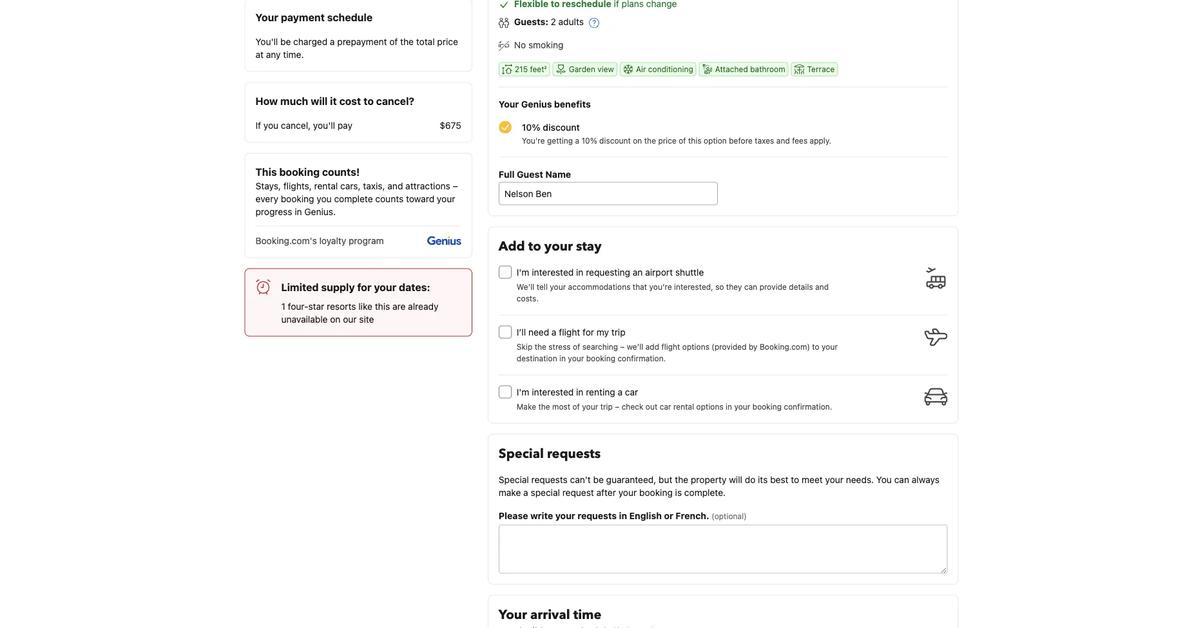 Task type: describe. For each thing, give the bounding box(es) containing it.
Full Guest Name text field
[[499, 182, 718, 205]]

like
[[359, 301, 373, 312]]

meet
[[802, 474, 823, 485]]

1 vertical spatial options
[[697, 403, 724, 412]]

your right write
[[556, 511, 576, 521]]

1 vertical spatial car
[[660, 403, 672, 412]]

1 vertical spatial for
[[583, 327, 595, 337]]

price inside 10% discount you're getting a 10% discount on the price of this option before taxes and fees apply.
[[659, 136, 677, 145]]

charged
[[293, 36, 328, 47]]

at
[[256, 49, 264, 60]]

(optional)
[[712, 512, 747, 521]]

counts!
[[322, 166, 360, 178]]

limited supply  for your dates:
[[281, 281, 431, 293]]

rental inside this booking counts! stays, flights, rental cars, taxis, and attractions – every booking you complete counts toward your progress in genius.
[[314, 180, 338, 191]]

in left english
[[619, 511, 627, 521]]

my
[[597, 327, 609, 337]]

guest
[[517, 169, 543, 179]]

program
[[349, 235, 384, 246]]

to right add
[[529, 237, 541, 255]]

1 four-star resorts like this are already unavailable on our site
[[281, 301, 439, 325]]

booking inside skip the stress of searching – we'll add flight options (provided by booking.com) to your destination in your booking confirmation.
[[587, 354, 616, 363]]

your right meet
[[826, 474, 844, 485]]

booking.com)
[[760, 343, 810, 352]]

can inside the special requests can't be guaranteed, but the property will do its best to meet your needs. you can always make a special request after your booking is complete.
[[895, 474, 910, 485]]

your payment schedule
[[256, 11, 373, 23]]

resorts
[[327, 301, 356, 312]]

every
[[256, 193, 279, 204]]

best
[[771, 474, 789, 485]]

please write your requests in english or french. (optional)
[[499, 511, 747, 521]]

its
[[758, 474, 768, 485]]

searching
[[583, 343, 618, 352]]

of right most
[[573, 403, 580, 412]]

terrace
[[808, 65, 835, 74]]

requests for special requests
[[547, 445, 601, 463]]

special for special requests can't be guaranteed, but the property will do its best to meet your needs. you can always make a special request after your booking is complete.
[[499, 474, 529, 485]]

your down stress
[[568, 354, 584, 363]]

english
[[630, 511, 662, 521]]

1 horizontal spatial –
[[615, 403, 620, 412]]

on inside 1 four-star resorts like this are already unavailable on our site
[[330, 314, 341, 325]]

our
[[343, 314, 357, 325]]

star
[[309, 301, 325, 312]]

your for your arrival time
[[499, 606, 527, 624]]

a inside you'll be charged a prepayment of the total price at any time.
[[330, 36, 335, 47]]

french.
[[676, 511, 710, 521]]

most
[[553, 403, 571, 412]]

guests:
[[514, 16, 549, 27]]

it
[[330, 95, 337, 107]]

your down by
[[735, 403, 751, 412]]

special requests can't be guaranteed, but the property will do its best to meet your needs. you can always make a special request after your booking is complete.
[[499, 474, 940, 498]]

0 vertical spatial car
[[625, 387, 639, 397]]

special
[[531, 487, 560, 498]]

write
[[531, 511, 553, 521]]

guests: 2 adults
[[514, 16, 584, 27]]

1
[[281, 301, 286, 312]]

booking inside the special requests can't be guaranteed, but the property will do its best to meet your needs. you can always make a special request after your booking is complete.
[[640, 487, 673, 498]]

guaranteed,
[[606, 474, 657, 485]]

special for special requests
[[499, 445, 544, 463]]

the inside 10% discount you're getting a 10% discount on the price of this option before taxes and fees apply.
[[645, 136, 656, 145]]

the inside skip the stress of searching – we'll add flight options (provided by booking.com) to your destination in your booking confirmation.
[[535, 343, 547, 352]]

arrival
[[531, 606, 570, 624]]

add
[[499, 237, 525, 255]]

out
[[646, 403, 658, 412]]

no smoking
[[514, 40, 564, 50]]

make the most of your trip – check out car rental options in your booking confirmation.
[[517, 403, 833, 412]]

booking down by
[[753, 403, 782, 412]]

garden view
[[569, 65, 614, 74]]

option
[[704, 136, 727, 145]]

you're
[[522, 136, 545, 145]]

air
[[636, 65, 646, 74]]

0 vertical spatial you
[[264, 120, 279, 130]]

need
[[529, 327, 549, 337]]

pay
[[338, 120, 353, 130]]

already
[[408, 301, 439, 312]]

to inside skip the stress of searching – we'll add flight options (provided by booking.com) to your destination in your booking confirmation.
[[813, 343, 820, 352]]

i'll need a flight for my trip
[[517, 327, 626, 337]]

i'm for i'm interested in requesting an airport shuttle
[[517, 267, 530, 277]]

your left stay
[[545, 237, 573, 255]]

flight inside skip the stress of searching – we'll add flight options (provided by booking.com) to your destination in your booking confirmation.
[[662, 343, 681, 352]]

0 horizontal spatial will
[[311, 95, 328, 107]]

site
[[359, 314, 374, 325]]

cancel,
[[281, 120, 311, 130]]

or
[[664, 511, 674, 521]]

make
[[517, 403, 536, 412]]

how much will it cost to cancel?
[[256, 95, 415, 107]]

price inside you'll be charged a prepayment of the total price at any time.
[[437, 36, 458, 47]]

you'll
[[313, 120, 335, 130]]

options inside skip the stress of searching – we'll add flight options (provided by booking.com) to your destination in your booking confirmation.
[[683, 343, 710, 352]]

schedule
[[327, 11, 373, 23]]

requesting
[[586, 267, 631, 277]]

i'm for i'm interested in renting a car
[[517, 387, 530, 397]]

taxes
[[755, 136, 775, 145]]

of inside skip the stress of searching – we'll add flight options (provided by booking.com) to your destination in your booking confirmation.
[[573, 343, 581, 352]]

complete.
[[685, 487, 726, 498]]

i'll
[[517, 327, 526, 337]]

the inside the special requests can't be guaranteed, but the property will do its best to meet your needs. you can always make a special request after your booking is complete.
[[675, 474, 689, 485]]

a inside the special requests can't be guaranteed, but the property will do its best to meet your needs. you can always make a special request after your booking is complete.
[[524, 487, 529, 498]]

in left renting
[[576, 387, 584, 397]]

to inside the special requests can't be guaranteed, but the property will do its best to meet your needs. you can always make a special request after your booking is complete.
[[791, 474, 800, 485]]

will inside the special requests can't be guaranteed, but the property will do its best to meet your needs. you can always make a special request after your booking is complete.
[[729, 474, 743, 485]]

in up accommodations at the top
[[576, 267, 584, 277]]

smoking
[[529, 40, 564, 50]]

four-
[[288, 301, 309, 312]]

renting
[[586, 387, 616, 397]]

for inside limited supply  for your dates: status
[[357, 281, 372, 293]]

a up check
[[618, 387, 623, 397]]

booking up flights,
[[279, 166, 320, 178]]

2
[[551, 16, 556, 27]]

by
[[749, 343, 758, 352]]



Task type: locate. For each thing, give the bounding box(es) containing it.
full guest name
[[499, 169, 571, 179]]

of inside you'll be charged a prepayment of the total price at any time.
[[390, 36, 398, 47]]

requests up special
[[532, 474, 568, 485]]

can inside we'll tell your accommodations that you're interested, so they can provide details and costs.
[[745, 283, 758, 292]]

on up full guest name text box
[[633, 136, 642, 145]]

interested,
[[675, 283, 714, 292]]

trip down renting
[[601, 403, 613, 412]]

10% right getting
[[582, 136, 598, 145]]

0 vertical spatial trip
[[612, 327, 626, 337]]

make
[[499, 487, 521, 498]]

your right "booking.com)"
[[822, 343, 838, 352]]

(provided
[[712, 343, 747, 352]]

confirmation. down we'll
[[618, 354, 666, 363]]

loyalty
[[319, 235, 346, 246]]

booking down searching
[[587, 354, 616, 363]]

supply
[[321, 281, 355, 293]]

the inside you'll be charged a prepayment of the total price at any time.
[[400, 36, 414, 47]]

you up genius.
[[317, 193, 332, 204]]

interested for renting
[[532, 387, 574, 397]]

this left option
[[689, 136, 702, 145]]

0 vertical spatial special
[[499, 445, 544, 463]]

1 horizontal spatial 10%
[[582, 136, 598, 145]]

view
[[598, 65, 614, 74]]

group containing i'm interested in requesting an airport shuttle
[[499, 261, 953, 413]]

trip right "my"
[[612, 327, 626, 337]]

your inside status
[[374, 281, 397, 293]]

rental down counts!
[[314, 180, 338, 191]]

a right getting
[[575, 136, 580, 145]]

your left genius
[[499, 99, 519, 109]]

0 horizontal spatial discount
[[543, 122, 580, 132]]

0 horizontal spatial rental
[[314, 180, 338, 191]]

can
[[745, 283, 758, 292], [895, 474, 910, 485]]

requests for special requests can't be guaranteed, but the property will do its best to meet your needs. you can always make a special request after your booking is complete.
[[532, 474, 568, 485]]

be inside the special requests can't be guaranteed, but the property will do its best to meet your needs. you can always make a special request after your booking is complete.
[[594, 474, 604, 485]]

air conditioning
[[636, 65, 694, 74]]

special requests
[[499, 445, 601, 463]]

2 vertical spatial your
[[499, 606, 527, 624]]

needs.
[[846, 474, 874, 485]]

to right best
[[791, 474, 800, 485]]

car
[[625, 387, 639, 397], [660, 403, 672, 412]]

0 horizontal spatial be
[[281, 36, 291, 47]]

2 vertical spatial requests
[[578, 511, 617, 521]]

1 vertical spatial discount
[[600, 136, 631, 145]]

no
[[514, 40, 526, 50]]

0 horizontal spatial for
[[357, 281, 372, 293]]

cancel?
[[376, 95, 415, 107]]

1 horizontal spatial and
[[777, 136, 790, 145]]

2 special from the top
[[499, 474, 529, 485]]

1 interested from the top
[[532, 267, 574, 277]]

stays,
[[256, 180, 281, 191]]

1 horizontal spatial you
[[317, 193, 332, 204]]

can right you at the right bottom of page
[[895, 474, 910, 485]]

cars,
[[341, 180, 361, 191]]

rental inside group
[[674, 403, 695, 412]]

interested
[[532, 267, 574, 277], [532, 387, 574, 397]]

costs.
[[517, 294, 539, 303]]

1 vertical spatial 10%
[[582, 136, 598, 145]]

2 interested from the top
[[532, 387, 574, 397]]

– right attractions in the top left of the page
[[453, 180, 458, 191]]

and up 'counts'
[[388, 180, 403, 191]]

and inside 10% discount you're getting a 10% discount on the price of this option before taxes and fees apply.
[[777, 136, 790, 145]]

discount up getting
[[543, 122, 580, 132]]

1 vertical spatial be
[[594, 474, 604, 485]]

1 vertical spatial confirmation.
[[784, 403, 833, 412]]

limited supply  for your dates: status
[[245, 268, 473, 337]]

booking.com's loyalty program
[[256, 235, 384, 246]]

of down i'll need a flight for my trip
[[573, 343, 581, 352]]

and right details
[[816, 283, 829, 292]]

0 vertical spatial can
[[745, 283, 758, 292]]

your inside this booking counts! stays, flights, rental cars, taxis, and attractions – every booking you complete counts toward your progress in genius.
[[437, 193, 456, 204]]

i'm up make
[[517, 387, 530, 397]]

full
[[499, 169, 515, 179]]

your inside we'll tell your accommodations that you're interested, so they can provide details and costs.
[[550, 283, 566, 292]]

blue genius logo image
[[427, 236, 462, 245], [427, 236, 462, 245]]

booking down but
[[640, 487, 673, 498]]

0 vertical spatial for
[[357, 281, 372, 293]]

your left arrival
[[499, 606, 527, 624]]

price left option
[[659, 136, 677, 145]]

for left "my"
[[583, 327, 595, 337]]

attractions
[[406, 180, 451, 191]]

complete
[[334, 193, 373, 204]]

1 horizontal spatial rental
[[674, 403, 695, 412]]

a inside 10% discount you're getting a 10% discount on the price of this option before taxes and fees apply.
[[575, 136, 580, 145]]

1 vertical spatial rental
[[674, 403, 695, 412]]

your right tell
[[550, 283, 566, 292]]

2 vertical spatial and
[[816, 283, 829, 292]]

flight right 'add'
[[662, 343, 681, 352]]

of left option
[[679, 136, 686, 145]]

1 horizontal spatial for
[[583, 327, 595, 337]]

1 vertical spatial this
[[375, 301, 390, 312]]

1 horizontal spatial flight
[[662, 343, 681, 352]]

interested up most
[[532, 387, 574, 397]]

booking down flights,
[[281, 193, 314, 204]]

0 horizontal spatial flight
[[559, 327, 581, 337]]

0 vertical spatial interested
[[532, 267, 574, 277]]

1 vertical spatial your
[[499, 99, 519, 109]]

confirmation.
[[618, 354, 666, 363], [784, 403, 833, 412]]

in inside skip the stress of searching – we'll add flight options (provided by booking.com) to your destination in your booking confirmation.
[[560, 354, 566, 363]]

shuttle
[[676, 267, 704, 277]]

and inside this booking counts! stays, flights, rental cars, taxis, and attractions – every booking you complete counts toward your progress in genius.
[[388, 180, 403, 191]]

prepayment
[[337, 36, 387, 47]]

1 vertical spatial flight
[[662, 343, 681, 352]]

skip the stress of searching – we'll add flight options (provided by booking.com) to your destination in your booking confirmation.
[[517, 343, 838, 363]]

details
[[789, 283, 814, 292]]

we'll tell your accommodations that you're interested, so they can provide details and costs.
[[517, 283, 829, 303]]

1 vertical spatial price
[[659, 136, 677, 145]]

discount up full guest name text box
[[600, 136, 631, 145]]

before
[[729, 136, 753, 145]]

genius
[[522, 99, 552, 109]]

name
[[546, 169, 571, 179]]

this inside 10% discount you're getting a 10% discount on the price of this option before taxes and fees apply.
[[689, 136, 702, 145]]

skip
[[517, 343, 533, 352]]

$675
[[440, 120, 462, 130]]

1 vertical spatial special
[[499, 474, 529, 485]]

0 vertical spatial confirmation.
[[618, 354, 666, 363]]

of right prepayment
[[390, 36, 398, 47]]

10% up you're
[[522, 122, 541, 132]]

0 horizontal spatial –
[[453, 180, 458, 191]]

0 vertical spatial price
[[437, 36, 458, 47]]

1 horizontal spatial confirmation.
[[784, 403, 833, 412]]

taxis,
[[363, 180, 385, 191]]

1 horizontal spatial discount
[[600, 136, 631, 145]]

a right charged
[[330, 36, 335, 47]]

be up after
[[594, 474, 604, 485]]

booking.com's
[[256, 235, 317, 246]]

1 vertical spatial will
[[729, 474, 743, 485]]

requests inside the special requests can't be guaranteed, but the property will do its best to meet your needs. you can always make a special request after your booking is complete.
[[532, 474, 568, 485]]

price
[[437, 36, 458, 47], [659, 136, 677, 145]]

0 vertical spatial rental
[[314, 180, 338, 191]]

that
[[633, 283, 647, 292]]

10%
[[522, 122, 541, 132], [582, 136, 598, 145]]

property
[[691, 474, 727, 485]]

stress
[[549, 343, 571, 352]]

to right "booking.com)"
[[813, 343, 820, 352]]

conditioning
[[649, 65, 694, 74]]

0 horizontal spatial can
[[745, 283, 758, 292]]

– left check
[[615, 403, 620, 412]]

on down resorts
[[330, 314, 341, 325]]

in left genius.
[[295, 206, 302, 217]]

for
[[357, 281, 372, 293], [583, 327, 595, 337]]

0 horizontal spatial you
[[264, 120, 279, 130]]

flight up stress
[[559, 327, 581, 337]]

price right the total
[[437, 36, 458, 47]]

flights,
[[284, 180, 312, 191]]

1 vertical spatial interested
[[532, 387, 574, 397]]

2 vertical spatial –
[[615, 403, 620, 412]]

0 vertical spatial options
[[683, 343, 710, 352]]

discount
[[543, 122, 580, 132], [600, 136, 631, 145]]

apply.
[[810, 136, 832, 145]]

0 vertical spatial i'm
[[517, 267, 530, 277]]

1 vertical spatial requests
[[532, 474, 568, 485]]

total
[[416, 36, 435, 47]]

an
[[633, 267, 643, 277]]

can right the they at the top right of the page
[[745, 283, 758, 292]]

are
[[393, 301, 406, 312]]

1 vertical spatial on
[[330, 314, 341, 325]]

will left "do"
[[729, 474, 743, 485]]

i'm up we'll
[[517, 267, 530, 277]]

0 vertical spatial your
[[256, 11, 279, 23]]

your down renting
[[582, 403, 599, 412]]

None text field
[[499, 525, 948, 574]]

you
[[264, 120, 279, 130], [317, 193, 332, 204]]

1 vertical spatial can
[[895, 474, 910, 485]]

progress
[[256, 206, 292, 217]]

to right cost at the top left of page
[[364, 95, 374, 107]]

1 horizontal spatial be
[[594, 474, 604, 485]]

a
[[330, 36, 335, 47], [575, 136, 580, 145], [552, 327, 557, 337], [618, 387, 623, 397], [524, 487, 529, 498]]

rental
[[314, 180, 338, 191], [674, 403, 695, 412]]

0 horizontal spatial confirmation.
[[618, 354, 666, 363]]

0 vertical spatial requests
[[547, 445, 601, 463]]

215 feet²
[[515, 65, 547, 74]]

0 vertical spatial –
[[453, 180, 458, 191]]

and left fees
[[777, 136, 790, 145]]

time
[[574, 606, 602, 624]]

your for your genius benefits
[[499, 99, 519, 109]]

your up are
[[374, 281, 397, 293]]

1 horizontal spatial price
[[659, 136, 677, 145]]

0 horizontal spatial car
[[625, 387, 639, 397]]

options
[[683, 343, 710, 352], [697, 403, 724, 412]]

this inside 1 four-star resorts like this are already unavailable on our site
[[375, 301, 390, 312]]

0 horizontal spatial and
[[388, 180, 403, 191]]

in inside this booking counts! stays, flights, rental cars, taxis, and attractions – every booking you complete counts toward your progress in genius.
[[295, 206, 302, 217]]

options left (provided
[[683, 343, 710, 352]]

check
[[622, 403, 644, 412]]

0 vertical spatial will
[[311, 95, 328, 107]]

this
[[689, 136, 702, 145], [375, 301, 390, 312]]

they
[[727, 283, 742, 292]]

0 horizontal spatial 10%
[[522, 122, 541, 132]]

0 vertical spatial and
[[777, 136, 790, 145]]

attached
[[716, 65, 748, 74]]

interested up tell
[[532, 267, 574, 277]]

confirmation. inside skip the stress of searching – we'll add flight options (provided by booking.com) to your destination in your booking confirmation.
[[618, 354, 666, 363]]

1 vertical spatial and
[[388, 180, 403, 191]]

you right if
[[264, 120, 279, 130]]

is
[[676, 487, 682, 498]]

215
[[515, 65, 528, 74]]

confirmation. down "booking.com)"
[[784, 403, 833, 412]]

will left it
[[311, 95, 328, 107]]

0 horizontal spatial price
[[437, 36, 458, 47]]

1 vertical spatial i'm
[[517, 387, 530, 397]]

and
[[777, 136, 790, 145], [388, 180, 403, 191], [816, 283, 829, 292]]

a right 'need'
[[552, 327, 557, 337]]

be inside you'll be charged a prepayment of the total price at any time.
[[281, 36, 291, 47]]

i'm interested in renting a car
[[517, 387, 639, 397]]

1 horizontal spatial car
[[660, 403, 672, 412]]

for up like
[[357, 281, 372, 293]]

0 horizontal spatial this
[[375, 301, 390, 312]]

car up check
[[625, 387, 639, 397]]

your down guaranteed,
[[619, 487, 637, 498]]

this left are
[[375, 301, 390, 312]]

0 vertical spatial flight
[[559, 327, 581, 337]]

your for your payment schedule
[[256, 11, 279, 23]]

1 vertical spatial –
[[621, 343, 625, 352]]

you
[[877, 474, 892, 485]]

you'll be charged a prepayment of the total price at any time.
[[256, 36, 458, 60]]

special inside the special requests can't be guaranteed, but the property will do its best to meet your needs. you can always make a special request after your booking is complete.
[[499, 474, 529, 485]]

group
[[499, 261, 953, 413]]

1 horizontal spatial will
[[729, 474, 743, 485]]

airport
[[646, 267, 673, 277]]

we'll
[[627, 343, 644, 352]]

in down stress
[[560, 354, 566, 363]]

how
[[256, 95, 278, 107]]

rental right out
[[674, 403, 695, 412]]

you inside this booking counts! stays, flights, rental cars, taxis, and attractions – every booking you complete counts toward your progress in genius.
[[317, 193, 332, 204]]

– left we'll
[[621, 343, 625, 352]]

your up the you'll
[[256, 11, 279, 23]]

request
[[563, 487, 594, 498]]

1 horizontal spatial this
[[689, 136, 702, 145]]

1 horizontal spatial on
[[633, 136, 642, 145]]

bathroom
[[751, 65, 786, 74]]

in down (provided
[[726, 403, 733, 412]]

attached bathroom
[[716, 65, 786, 74]]

0 vertical spatial discount
[[543, 122, 580, 132]]

0 horizontal spatial on
[[330, 314, 341, 325]]

car right out
[[660, 403, 672, 412]]

1 special from the top
[[499, 445, 544, 463]]

interested for requesting
[[532, 267, 574, 277]]

after
[[597, 487, 616, 498]]

the
[[400, 36, 414, 47], [645, 136, 656, 145], [535, 343, 547, 352], [539, 403, 550, 412], [675, 474, 689, 485]]

a right make
[[524, 487, 529, 498]]

1 i'm from the top
[[517, 267, 530, 277]]

1 vertical spatial trip
[[601, 403, 613, 412]]

2 i'm from the top
[[517, 387, 530, 397]]

0 vertical spatial this
[[689, 136, 702, 145]]

your
[[256, 11, 279, 23], [499, 99, 519, 109], [499, 606, 527, 624]]

in
[[295, 206, 302, 217], [576, 267, 584, 277], [560, 354, 566, 363], [576, 387, 584, 397], [726, 403, 733, 412], [619, 511, 627, 521]]

– inside this booking counts! stays, flights, rental cars, taxis, and attractions – every booking you complete counts toward your progress in genius.
[[453, 180, 458, 191]]

0 vertical spatial on
[[633, 136, 642, 145]]

and inside we'll tell your accommodations that you're interested, so they can provide details and costs.
[[816, 283, 829, 292]]

1 horizontal spatial can
[[895, 474, 910, 485]]

– inside skip the stress of searching – we'll add flight options (provided by booking.com) to your destination in your booking confirmation.
[[621, 343, 625, 352]]

requests up can't
[[547, 445, 601, 463]]

options right out
[[697, 403, 724, 412]]

2 horizontal spatial and
[[816, 283, 829, 292]]

be up time.
[[281, 36, 291, 47]]

dates:
[[399, 281, 431, 293]]

add to your stay
[[499, 237, 602, 255]]

1 vertical spatial you
[[317, 193, 332, 204]]

tell
[[537, 283, 548, 292]]

on inside 10% discount you're getting a 10% discount on the price of this option before taxes and fees apply.
[[633, 136, 642, 145]]

trip
[[612, 327, 626, 337], [601, 403, 613, 412]]

of inside 10% discount you're getting a 10% discount on the price of this option before taxes and fees apply.
[[679, 136, 686, 145]]

0 vertical spatial be
[[281, 36, 291, 47]]

your down attractions in the top left of the page
[[437, 193, 456, 204]]

10% discount you're getting a 10% discount on the price of this option before taxes and fees apply.
[[522, 122, 832, 145]]

0 vertical spatial 10%
[[522, 122, 541, 132]]

this
[[256, 166, 277, 178]]

2 horizontal spatial –
[[621, 343, 625, 352]]

if
[[256, 120, 261, 130]]

requests down after
[[578, 511, 617, 521]]



Task type: vqa. For each thing, say whether or not it's contained in the screenshot.


